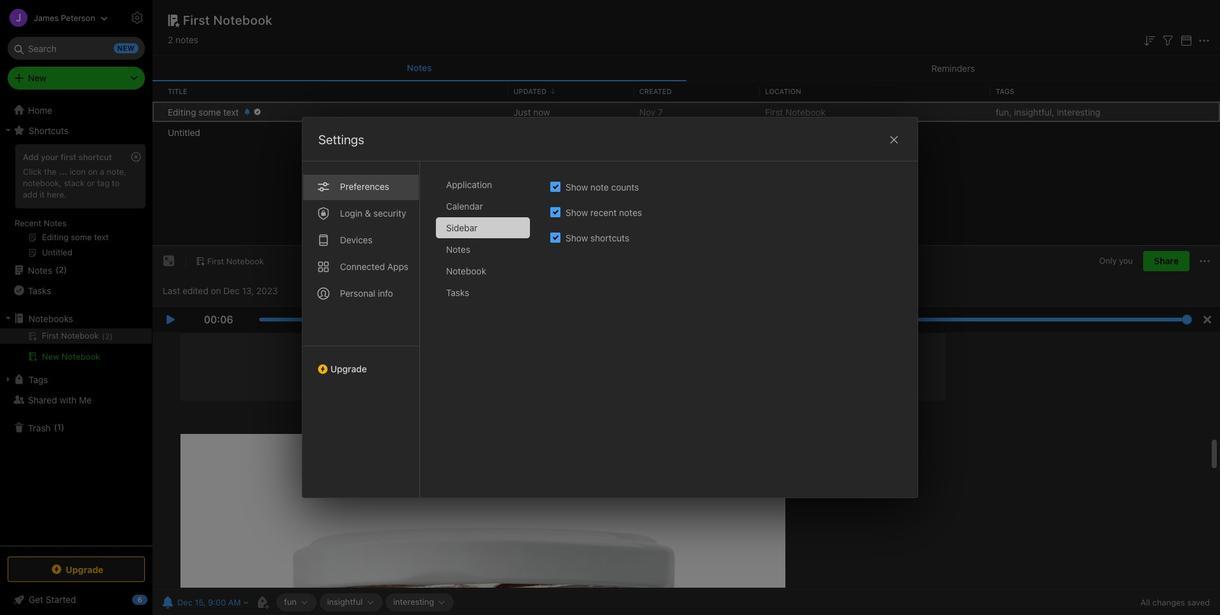 Task type: vqa. For each thing, say whether or not it's contained in the screenshot.
"Find a location" "FIELD"
no



Task type: describe. For each thing, give the bounding box(es) containing it.
2 notes
[[168, 34, 198, 45]]

add
[[23, 189, 37, 199]]

( for trash
[[54, 422, 57, 432]]

shortcuts button
[[0, 120, 152, 140]]

shared
[[28, 394, 57, 405]]

0 vertical spatial first notebook
[[183, 13, 273, 27]]

expand tags image
[[3, 374, 13, 385]]

connected apps
[[340, 261, 409, 272]]

shared with me
[[28, 394, 92, 405]]

1 horizontal spatial 2
[[168, 34, 173, 45]]

notes button
[[153, 56, 686, 81]]

edited
[[183, 285, 208, 296]]

application tab
[[436, 174, 530, 195]]

notebook inside row group
[[786, 106, 826, 117]]

home link
[[0, 100, 153, 120]]

first notebook button
[[191, 252, 268, 270]]

add your first shortcut
[[23, 152, 112, 162]]

last edited on dec 13, 2023
[[163, 285, 278, 296]]

application
[[446, 179, 492, 190]]

preferences
[[340, 181, 389, 192]]

nov 7
[[639, 106, 663, 117]]

text
[[223, 106, 239, 117]]

expand notebooks image
[[3, 313, 13, 324]]

( for notes
[[55, 265, 59, 275]]

new for new notebook
[[42, 351, 59, 362]]

apps
[[387, 261, 409, 272]]

editing some text
[[168, 106, 239, 117]]

now
[[533, 106, 550, 117]]

tags inside button
[[29, 374, 48, 385]]

notebook inside note window element
[[226, 256, 264, 266]]

devices
[[340, 235, 373, 245]]

with
[[59, 394, 77, 405]]

new notebook group
[[0, 329, 152, 369]]

tag
[[97, 178, 110, 188]]

shortcuts
[[591, 232, 629, 243]]

notes tab
[[436, 239, 530, 260]]

connected
[[340, 261, 385, 272]]

show recent notes
[[566, 207, 642, 218]]

tags button
[[0, 369, 152, 390]]

untitled button
[[153, 122, 1220, 142]]

Show recent notes checkbox
[[550, 207, 561, 217]]

insightful
[[327, 597, 363, 607]]

just now
[[514, 106, 550, 117]]

sidebar
[[446, 222, 478, 233]]

saved
[[1188, 597, 1210, 608]]

notebooks link
[[0, 308, 152, 329]]

updated
[[514, 87, 547, 95]]

it
[[40, 189, 45, 199]]

tasks inside tasks button
[[28, 285, 51, 296]]

changes
[[1153, 597, 1185, 608]]

...
[[59, 166, 67, 177]]

only you
[[1099, 256, 1133, 266]]

new button
[[8, 67, 145, 90]]

notebook tab
[[436, 261, 530, 282]]

) for notes
[[64, 265, 67, 275]]

&
[[365, 208, 371, 219]]

1 vertical spatial first
[[765, 106, 783, 117]]

show for show shortcuts
[[566, 232, 588, 243]]

0 vertical spatial first
[[183, 13, 210, 27]]

tab list for show note counts
[[436, 174, 540, 498]]

fun button
[[277, 594, 316, 611]]

on inside note window element
[[211, 285, 221, 296]]

add tag image
[[255, 595, 270, 610]]

share button
[[1143, 251, 1190, 272]]

row group containing editing some text
[[153, 102, 1220, 142]]

close image
[[887, 132, 902, 147]]

only
[[1099, 256, 1117, 266]]

notes inside notes ( 2 )
[[28, 265, 52, 276]]

2 inside notes ( 2 )
[[59, 265, 64, 275]]

personal
[[340, 288, 375, 299]]

upgrade button inside tab list
[[303, 346, 419, 379]]

me
[[79, 394, 92, 405]]

Show shortcuts checkbox
[[550, 233, 561, 243]]

some
[[199, 106, 221, 117]]

Note Editor text field
[[153, 333, 1220, 589]]

settings tooltip
[[141, 5, 203, 30]]

shortcuts
[[29, 125, 69, 136]]

icon on a note, notebook, stack or tag to add it here.
[[23, 166, 126, 199]]

tree containing home
[[0, 100, 153, 545]]

share
[[1154, 256, 1179, 266]]

fun
[[284, 597, 297, 607]]

shortcut
[[79, 152, 112, 162]]

trash ( 1 )
[[28, 422, 64, 433]]

calendar
[[446, 201, 483, 212]]

tasks button
[[0, 280, 152, 301]]

0 vertical spatial notes
[[175, 34, 198, 45]]

new notebook button
[[0, 349, 152, 364]]

) for trash
[[61, 422, 64, 432]]

recent notes
[[15, 218, 67, 228]]

first notebook inside button
[[207, 256, 264, 266]]

login & security
[[340, 208, 406, 219]]

1 vertical spatial upgrade
[[66, 564, 103, 575]]

settings image
[[130, 10, 145, 25]]

or
[[87, 178, 95, 188]]

dec
[[223, 285, 240, 296]]

fun,
[[996, 106, 1012, 117]]

note,
[[107, 166, 126, 177]]



Task type: locate. For each thing, give the bounding box(es) containing it.
title
[[168, 87, 187, 95]]

0 vertical spatial (
[[55, 265, 59, 275]]

tags up shared
[[29, 374, 48, 385]]

nov
[[639, 106, 656, 117]]

editing
[[168, 106, 196, 117]]

1 horizontal spatial tags
[[996, 87, 1014, 95]]

0 horizontal spatial 2
[[59, 265, 64, 275]]

1 horizontal spatial settings
[[318, 132, 364, 147]]

on left a
[[88, 166, 98, 177]]

tasks down notes ( 2 )
[[28, 285, 51, 296]]

tab list containing notes
[[153, 56, 1220, 81]]

interesting
[[1057, 106, 1101, 117], [393, 597, 434, 607]]

) inside trash ( 1 )
[[61, 422, 64, 432]]

notes inside "tab"
[[446, 244, 470, 255]]

tags up fun,
[[996, 87, 1014, 95]]

show shortcuts
[[566, 232, 629, 243]]

tasks tab
[[436, 282, 530, 303]]

1 vertical spatial notes
[[619, 207, 642, 218]]

notebook
[[213, 13, 273, 27], [786, 106, 826, 117], [226, 256, 264, 266], [446, 266, 486, 276], [62, 351, 100, 362]]

notes down settings tooltip
[[175, 34, 198, 45]]

new up tags button
[[42, 351, 59, 362]]

a
[[100, 166, 104, 177]]

new inside button
[[42, 351, 59, 362]]

insightful button
[[320, 594, 382, 611]]

interesting right insightful,
[[1057, 106, 1101, 117]]

first down location at the right of page
[[765, 106, 783, 117]]

0 horizontal spatial tasks
[[28, 285, 51, 296]]

tasks inside tasks "tab"
[[446, 287, 469, 298]]

first
[[61, 152, 76, 162]]

7
[[658, 106, 663, 117]]

notebooks
[[29, 313, 73, 324]]

new for new
[[28, 72, 46, 83]]

info
[[378, 288, 393, 299]]

you
[[1119, 256, 1133, 266]]

notes down counts
[[619, 207, 642, 218]]

sidebar tab
[[436, 217, 530, 238]]

1 vertical spatial upgrade button
[[8, 557, 145, 582]]

all
[[1141, 597, 1150, 608]]

to
[[112, 178, 120, 188]]

2023
[[256, 285, 278, 296]]

first inside button
[[207, 256, 224, 266]]

recent
[[591, 207, 617, 218]]

( inside trash ( 1 )
[[54, 422, 57, 432]]

upgrade button
[[303, 346, 419, 379], [8, 557, 145, 582]]

group containing add your first shortcut
[[0, 140, 152, 265]]

interesting inside interesting button
[[393, 597, 434, 607]]

fun, insightful, interesting
[[996, 106, 1101, 117]]

0 horizontal spatial tags
[[29, 374, 48, 385]]

expand note image
[[161, 254, 177, 269]]

0 vertical spatial tags
[[996, 87, 1014, 95]]

all changes saved
[[1141, 597, 1210, 608]]

tab list containing preferences
[[303, 161, 420, 498]]

0 horizontal spatial notes
[[175, 34, 198, 45]]

2 vertical spatial first notebook
[[207, 256, 264, 266]]

group
[[0, 140, 152, 265]]

show note counts
[[566, 181, 639, 192]]

settings inside settings tooltip
[[160, 12, 193, 22]]

cell inside tree
[[0, 329, 152, 344]]

0 vertical spatial )
[[64, 265, 67, 275]]

recent
[[15, 218, 42, 228]]

0 vertical spatial 2
[[168, 34, 173, 45]]

trash
[[28, 422, 51, 433]]

untitled
[[168, 127, 200, 138]]

show for show note counts
[[566, 181, 588, 192]]

tasks down 'notebook' 'tab'
[[446, 287, 469, 298]]

( inside notes ( 2 )
[[55, 265, 59, 275]]

1 horizontal spatial upgrade
[[330, 364, 367, 374]]

1 show from the top
[[566, 181, 588, 192]]

3 show from the top
[[566, 232, 588, 243]]

home
[[28, 105, 52, 115]]

show for show recent notes
[[566, 207, 588, 218]]

1 horizontal spatial on
[[211, 285, 221, 296]]

notebook inside group
[[62, 351, 100, 362]]

2 vertical spatial show
[[566, 232, 588, 243]]

first up last edited on dec 13, 2023
[[207, 256, 224, 266]]

personal info
[[340, 288, 393, 299]]

0 vertical spatial upgrade
[[330, 364, 367, 374]]

new
[[28, 72, 46, 83], [42, 351, 59, 362]]

first up 2 notes
[[183, 13, 210, 27]]

) right trash
[[61, 422, 64, 432]]

2 show from the top
[[566, 207, 588, 218]]

) up tasks button on the top of page
[[64, 265, 67, 275]]

Show note counts checkbox
[[550, 182, 561, 192]]

row group
[[153, 102, 1220, 142]]

0 vertical spatial settings
[[160, 12, 193, 22]]

0 horizontal spatial upgrade
[[66, 564, 103, 575]]

tab list for calendar
[[303, 161, 420, 498]]

last
[[163, 285, 180, 296]]

login
[[340, 208, 362, 219]]

( up tasks button on the top of page
[[55, 265, 59, 275]]

notebook,
[[23, 178, 62, 188]]

first notebook down location at the right of page
[[765, 106, 826, 117]]

interesting right insightful "button"
[[393, 597, 434, 607]]

calendar tab
[[436, 196, 530, 217]]

first
[[183, 13, 210, 27], [765, 106, 783, 117], [207, 256, 224, 266]]

first notebook up 2 notes
[[183, 13, 273, 27]]

1 vertical spatial )
[[61, 422, 64, 432]]

1 vertical spatial tags
[[29, 374, 48, 385]]

reminders
[[932, 63, 975, 73]]

on left 'dec'
[[211, 285, 221, 296]]

0 horizontal spatial interesting
[[393, 597, 434, 607]]

1 vertical spatial settings
[[318, 132, 364, 147]]

your
[[41, 152, 58, 162]]

0 horizontal spatial on
[[88, 166, 98, 177]]

location
[[765, 87, 801, 95]]

0 vertical spatial on
[[88, 166, 98, 177]]

just
[[514, 106, 531, 117]]

click
[[23, 166, 42, 177]]

0 vertical spatial new
[[28, 72, 46, 83]]

new up home
[[28, 72, 46, 83]]

click the ...
[[23, 166, 67, 177]]

new inside 'popup button'
[[28, 72, 46, 83]]

) inside notes ( 2 )
[[64, 265, 67, 275]]

note window element
[[153, 246, 1220, 615]]

notebook inside 'tab'
[[446, 266, 486, 276]]

cell
[[0, 329, 152, 344]]

1 vertical spatial new
[[42, 351, 59, 362]]

0 horizontal spatial settings
[[160, 12, 193, 22]]

created
[[639, 87, 672, 95]]

2 vertical spatial first
[[207, 256, 224, 266]]

0 vertical spatial show
[[566, 181, 588, 192]]

notes
[[407, 62, 432, 73], [44, 218, 67, 228], [446, 244, 470, 255], [28, 265, 52, 276]]

( right trash
[[54, 422, 57, 432]]

reminders button
[[686, 56, 1220, 81]]

1 horizontal spatial interesting
[[1057, 106, 1101, 117]]

stack
[[64, 178, 85, 188]]

1 vertical spatial on
[[211, 285, 221, 296]]

show
[[566, 181, 588, 192], [566, 207, 588, 218], [566, 232, 588, 243]]

add
[[23, 152, 39, 162]]

1 horizontal spatial upgrade button
[[303, 346, 419, 379]]

show right show note counts option
[[566, 181, 588, 192]]

1 vertical spatial show
[[566, 207, 588, 218]]

1 vertical spatial (
[[54, 422, 57, 432]]

tree
[[0, 100, 153, 545]]

insightful,
[[1014, 106, 1055, 117]]

security
[[373, 208, 406, 219]]

0 vertical spatial interesting
[[1057, 106, 1101, 117]]

shared with me link
[[0, 390, 152, 410]]

None search field
[[17, 37, 136, 60]]

1 horizontal spatial notes
[[619, 207, 642, 218]]

0 vertical spatial upgrade button
[[303, 346, 419, 379]]

tab list
[[153, 56, 1220, 81], [303, 161, 420, 498], [436, 174, 540, 498]]

13,
[[242, 285, 254, 296]]

new notebook
[[42, 351, 100, 362]]

1 vertical spatial first notebook
[[765, 106, 826, 117]]

Search text field
[[17, 37, 136, 60]]

notes ( 2 )
[[28, 265, 67, 276]]

2 up tasks button on the top of page
[[59, 265, 64, 275]]

1
[[57, 422, 61, 432]]

here.
[[47, 189, 66, 199]]

the
[[44, 166, 57, 177]]

on inside icon on a note, notebook, stack or tag to add it here.
[[88, 166, 98, 177]]

counts
[[611, 181, 639, 192]]

tab list containing application
[[436, 174, 540, 498]]

1 vertical spatial 2
[[59, 265, 64, 275]]

interesting button
[[386, 594, 454, 611]]

on
[[88, 166, 98, 177], [211, 285, 221, 296]]

1 vertical spatial interesting
[[393, 597, 434, 607]]

show right show shortcuts checkbox
[[566, 232, 588, 243]]

0 horizontal spatial upgrade button
[[8, 557, 145, 582]]

upgrade
[[330, 364, 367, 374], [66, 564, 103, 575]]

icon
[[70, 166, 86, 177]]

notes inside button
[[407, 62, 432, 73]]

show right show recent notes checkbox on the top left
[[566, 207, 588, 218]]

settings up 2 notes
[[160, 12, 193, 22]]

2 down settings tooltip
[[168, 34, 173, 45]]

1 horizontal spatial tasks
[[446, 287, 469, 298]]

settings up preferences
[[318, 132, 364, 147]]

first notebook up 'dec'
[[207, 256, 264, 266]]



